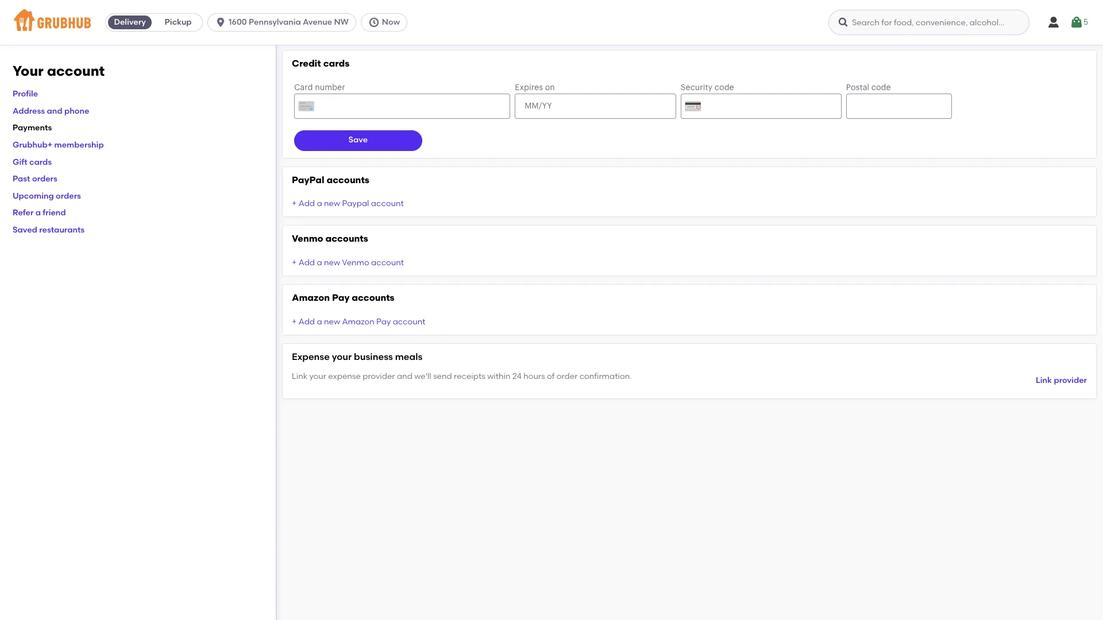 Task type: vqa. For each thing, say whether or not it's contained in the screenshot.
orders
yes



Task type: describe. For each thing, give the bounding box(es) containing it.
your
[[13, 63, 44, 79]]

5
[[1084, 17, 1088, 27]]

refer a friend link
[[13, 208, 66, 218]]

+ add a new paypal account link
[[292, 199, 404, 209]]

orders for past orders
[[32, 174, 57, 184]]

receipts
[[454, 372, 485, 381]]

pennsylvania
[[249, 17, 301, 27]]

Search for food, convenience, alcohol... search field
[[829, 10, 1030, 35]]

business
[[354, 352, 393, 363]]

main navigation navigation
[[0, 0, 1103, 45]]

past orders link
[[13, 174, 57, 184]]

0 horizontal spatial link
[[292, 372, 308, 381]]

orders for upcoming orders
[[56, 191, 81, 201]]

+ for venmo accounts
[[292, 258, 297, 268]]

account up amazon pay accounts at the top of page
[[371, 258, 404, 268]]

phone
[[64, 106, 89, 116]]

accounts for venmo accounts
[[326, 234, 368, 244]]

1 horizontal spatial link
[[1036, 376, 1052, 386]]

save button
[[294, 130, 422, 151]]

add for paypal accounts
[[299, 199, 315, 209]]

delivery
[[114, 17, 146, 27]]

new for venmo
[[324, 258, 340, 268]]

nw
[[334, 17, 349, 27]]

0 horizontal spatial and
[[47, 106, 62, 116]]

+ for amazon pay accounts
[[292, 317, 297, 327]]

1 vertical spatial pay
[[376, 317, 391, 327]]

accounts for paypal accounts
[[327, 174, 369, 185]]

friend
[[43, 208, 66, 218]]

profile
[[13, 89, 38, 99]]

1600
[[229, 17, 247, 27]]

address
[[13, 106, 45, 116]]

svg image for 1600 pennsylvania avenue nw
[[215, 17, 226, 28]]

paypal
[[292, 174, 324, 185]]

payments
[[13, 123, 52, 133]]

venmo accounts
[[292, 234, 368, 244]]

hours
[[524, 372, 545, 381]]

saved
[[13, 225, 37, 235]]

pickup
[[165, 17, 192, 27]]

we'll
[[414, 372, 431, 381]]

+ add a new amazon pay account
[[292, 317, 426, 327]]

your for link
[[309, 372, 326, 381]]

pickup button
[[154, 13, 202, 32]]

payments link
[[13, 123, 52, 133]]

your for expense
[[332, 352, 352, 363]]

your account
[[13, 63, 105, 79]]

link your expense provider and we'll send receipts within 24 hours of order confirmation. link provider
[[292, 372, 1087, 386]]

+ add a new amazon pay account link
[[292, 317, 426, 327]]

address and phone link
[[13, 106, 89, 116]]

0 horizontal spatial provider
[[363, 372, 395, 381]]

+ add a new venmo account
[[292, 258, 404, 268]]

1 horizontal spatial amazon
[[342, 317, 375, 327]]

a for paypal
[[317, 199, 322, 209]]

grubhub+ membership
[[13, 140, 104, 150]]

add for venmo accounts
[[299, 258, 315, 268]]

proceed to checkout
[[1021, 384, 1103, 394]]

svg image inside "now" button
[[368, 17, 380, 28]]

account up phone
[[47, 63, 105, 79]]

account right paypal
[[371, 199, 404, 209]]

within
[[487, 372, 511, 381]]

membership
[[54, 140, 104, 150]]

expense your business meals
[[292, 352, 423, 363]]

past
[[13, 174, 30, 184]]



Task type: locate. For each thing, give the bounding box(es) containing it.
gift
[[13, 157, 27, 167]]

1 vertical spatial orders
[[56, 191, 81, 201]]

1 add from the top
[[299, 199, 315, 209]]

add for amazon pay accounts
[[299, 317, 315, 327]]

amazon down "+ add a new venmo account"
[[292, 293, 330, 304]]

order
[[557, 372, 578, 381]]

+ down paypal
[[292, 199, 297, 209]]

0 vertical spatial cards
[[323, 58, 350, 69]]

1 vertical spatial and
[[397, 372, 413, 381]]

orders
[[32, 174, 57, 184], [56, 191, 81, 201]]

2 new from the top
[[324, 258, 340, 268]]

0 vertical spatial and
[[47, 106, 62, 116]]

1 horizontal spatial your
[[332, 352, 352, 363]]

venmo up "+ add a new venmo account"
[[292, 234, 323, 244]]

24
[[513, 372, 522, 381]]

link
[[292, 372, 308, 381], [1036, 376, 1052, 386]]

svg image
[[1047, 16, 1061, 29], [368, 17, 380, 28]]

address and phone
[[13, 106, 89, 116]]

credit
[[292, 58, 321, 69]]

0 vertical spatial orders
[[32, 174, 57, 184]]

save
[[349, 135, 368, 145]]

confirmation.
[[580, 372, 632, 381]]

a for venmo
[[317, 258, 322, 268]]

1600 pennsylvania avenue nw
[[229, 17, 349, 27]]

svg image left now
[[368, 17, 380, 28]]

1 vertical spatial add
[[299, 258, 315, 268]]

your inside link your expense provider and we'll send receipts within 24 hours of order confirmation. link provider
[[309, 372, 326, 381]]

send
[[433, 372, 452, 381]]

+ down venmo accounts
[[292, 258, 297, 268]]

a down venmo accounts
[[317, 258, 322, 268]]

svg image left 5 "button"
[[1047, 16, 1061, 29]]

+ up expense
[[292, 317, 297, 327]]

add down venmo accounts
[[299, 258, 315, 268]]

2 + from the top
[[292, 258, 297, 268]]

3 + from the top
[[292, 317, 297, 327]]

to
[[1056, 384, 1065, 394]]

amazon pay accounts
[[292, 293, 395, 304]]

0 vertical spatial accounts
[[327, 174, 369, 185]]

cards for gift cards
[[29, 157, 52, 167]]

svg image
[[1070, 16, 1084, 29], [215, 17, 226, 28], [838, 17, 849, 28]]

2 horizontal spatial svg image
[[1070, 16, 1084, 29]]

pay
[[332, 293, 350, 304], [376, 317, 391, 327]]

and left phone
[[47, 106, 62, 116]]

0 horizontal spatial pay
[[332, 293, 350, 304]]

1 horizontal spatial svg image
[[838, 17, 849, 28]]

and inside link your expense provider and we'll send receipts within 24 hours of order confirmation. link provider
[[397, 372, 413, 381]]

0 vertical spatial pay
[[332, 293, 350, 304]]

1 horizontal spatial and
[[397, 372, 413, 381]]

1 vertical spatial cards
[[29, 157, 52, 167]]

link left to in the bottom right of the page
[[1036, 376, 1052, 386]]

upcoming orders link
[[13, 191, 81, 201]]

past orders
[[13, 174, 57, 184]]

accounts up "+ add a new venmo account"
[[326, 234, 368, 244]]

1 vertical spatial new
[[324, 258, 340, 268]]

orders up friend
[[56, 191, 81, 201]]

cards up "past orders" link
[[29, 157, 52, 167]]

link provider button
[[1036, 371, 1087, 392]]

cards right credit
[[323, 58, 350, 69]]

0 vertical spatial amazon
[[292, 293, 330, 304]]

1 vertical spatial +
[[292, 258, 297, 268]]

meals
[[395, 352, 423, 363]]

svg image for 5
[[1070, 16, 1084, 29]]

a right refer
[[35, 208, 41, 218]]

credit cards
[[292, 58, 350, 69]]

grubhub+ membership link
[[13, 140, 104, 150]]

0 vertical spatial add
[[299, 199, 315, 209]]

paypal accounts
[[292, 174, 369, 185]]

your
[[332, 352, 352, 363], [309, 372, 326, 381]]

new for paypal
[[324, 199, 340, 209]]

2 vertical spatial new
[[324, 317, 340, 327]]

pay up "+ add a new amazon pay account"
[[332, 293, 350, 304]]

now button
[[361, 13, 412, 32]]

1 horizontal spatial svg image
[[1047, 16, 1061, 29]]

new left paypal
[[324, 199, 340, 209]]

grubhub+
[[13, 140, 52, 150]]

add down paypal
[[299, 199, 315, 209]]

add
[[299, 199, 315, 209], [299, 258, 315, 268], [299, 317, 315, 327]]

new for amazon
[[324, 317, 340, 327]]

expense
[[292, 352, 330, 363]]

+
[[292, 199, 297, 209], [292, 258, 297, 268], [292, 317, 297, 327]]

orders up upcoming orders link
[[32, 174, 57, 184]]

0 vertical spatial new
[[324, 199, 340, 209]]

3 new from the top
[[324, 317, 340, 327]]

checkout
[[1067, 384, 1103, 394]]

1 vertical spatial accounts
[[326, 234, 368, 244]]

your down expense
[[309, 372, 326, 381]]

1 horizontal spatial provider
[[1054, 376, 1087, 386]]

1 horizontal spatial pay
[[376, 317, 391, 327]]

1600 pennsylvania avenue nw button
[[208, 13, 361, 32]]

venmo down venmo accounts
[[342, 258, 369, 268]]

a down amazon pay accounts at the top of page
[[317, 317, 322, 327]]

1 vertical spatial your
[[309, 372, 326, 381]]

cards for credit cards
[[323, 58, 350, 69]]

1 vertical spatial venmo
[[342, 258, 369, 268]]

0 horizontal spatial cards
[[29, 157, 52, 167]]

svg image inside 5 "button"
[[1070, 16, 1084, 29]]

0 horizontal spatial your
[[309, 372, 326, 381]]

paypal
[[342, 199, 369, 209]]

save link
[[292, 82, 1087, 151]]

your up expense
[[332, 352, 352, 363]]

account up meals
[[393, 317, 426, 327]]

1 + from the top
[[292, 199, 297, 209]]

amazon down amazon pay accounts at the top of page
[[342, 317, 375, 327]]

0 horizontal spatial svg image
[[215, 17, 226, 28]]

and
[[47, 106, 62, 116], [397, 372, 413, 381]]

gift cards link
[[13, 157, 52, 167]]

proceed to checkout button
[[986, 379, 1103, 400]]

a for amazon
[[317, 317, 322, 327]]

of
[[547, 372, 555, 381]]

proceed
[[1021, 384, 1055, 394]]

2 add from the top
[[299, 258, 315, 268]]

1 vertical spatial amazon
[[342, 317, 375, 327]]

5 button
[[1070, 12, 1088, 33]]

pay up business
[[376, 317, 391, 327]]

amazon
[[292, 293, 330, 304], [342, 317, 375, 327]]

svg image inside 1600 pennsylvania avenue nw button
[[215, 17, 226, 28]]

new
[[324, 199, 340, 209], [324, 258, 340, 268], [324, 317, 340, 327]]

+ for paypal accounts
[[292, 199, 297, 209]]

accounts up + add a new amazon pay account link
[[352, 293, 395, 304]]

link down expense
[[292, 372, 308, 381]]

0 vertical spatial venmo
[[292, 234, 323, 244]]

now
[[382, 17, 400, 27]]

delivery button
[[106, 13, 154, 32]]

0 horizontal spatial venmo
[[292, 234, 323, 244]]

saved restaurants
[[13, 225, 85, 235]]

avenue
[[303, 17, 332, 27]]

restaurants
[[39, 225, 85, 235]]

1 horizontal spatial venmo
[[342, 258, 369, 268]]

upcoming orders
[[13, 191, 81, 201]]

a down paypal accounts
[[317, 199, 322, 209]]

new down venmo accounts
[[324, 258, 340, 268]]

0 horizontal spatial amazon
[[292, 293, 330, 304]]

venmo
[[292, 234, 323, 244], [342, 258, 369, 268]]

0 vertical spatial +
[[292, 199, 297, 209]]

new down amazon pay accounts at the top of page
[[324, 317, 340, 327]]

gift cards
[[13, 157, 52, 167]]

2 vertical spatial accounts
[[352, 293, 395, 304]]

and left we'll
[[397, 372, 413, 381]]

2 vertical spatial add
[[299, 317, 315, 327]]

a
[[317, 199, 322, 209], [35, 208, 41, 218], [317, 258, 322, 268], [317, 317, 322, 327]]

accounts up "+ add a new paypal account"
[[327, 174, 369, 185]]

refer
[[13, 208, 34, 218]]

1 horizontal spatial cards
[[323, 58, 350, 69]]

upcoming
[[13, 191, 54, 201]]

+ add a new paypal account
[[292, 199, 404, 209]]

accounts
[[327, 174, 369, 185], [326, 234, 368, 244], [352, 293, 395, 304]]

cards
[[323, 58, 350, 69], [29, 157, 52, 167]]

expense
[[328, 372, 361, 381]]

saved restaurants link
[[13, 225, 85, 235]]

3 add from the top
[[299, 317, 315, 327]]

profile link
[[13, 89, 38, 99]]

add up expense
[[299, 317, 315, 327]]

refer a friend
[[13, 208, 66, 218]]

2 vertical spatial +
[[292, 317, 297, 327]]

account
[[47, 63, 105, 79], [371, 199, 404, 209], [371, 258, 404, 268], [393, 317, 426, 327]]

provider
[[363, 372, 395, 381], [1054, 376, 1087, 386]]

0 vertical spatial your
[[332, 352, 352, 363]]

+ add a new venmo account link
[[292, 258, 404, 268]]

0 horizontal spatial svg image
[[368, 17, 380, 28]]

1 new from the top
[[324, 199, 340, 209]]



